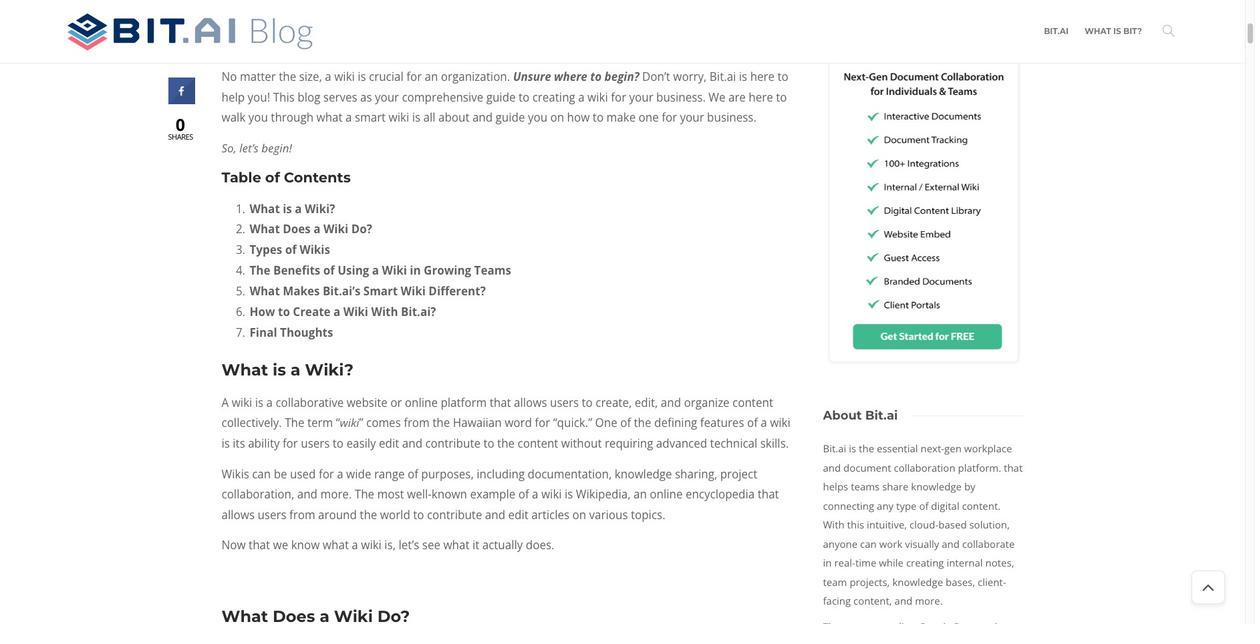 Task type: describe. For each thing, give the bounding box(es) containing it.
contribute inside wikis can be used for a wide range of purposes, including documentation, knowledge sharing, project collaboration, and more. the most well-known example of a wiki is wikipedia, an online encyclopedia that allows users from around the world to contribute and edit articles on various topics.
[[427, 507, 482, 523]]

source
[[515, 18, 550, 33]]

wiki right smart
[[389, 110, 409, 125]]

wiki inside steps in. a wiki acts as a centralized repository, gathering all this dispersed knowledge into one easily accessible resource. it serves as a single source of truth, providing complete clarity on the what, why, and how of the organization.
[[383, 0, 404, 13]]

steps
[[326, 0, 354, 13]]

see
[[422, 538, 441, 553]]

a up collaborative
[[291, 360, 301, 380]]

for inside wikis can be used for a wide range of purposes, including documentation, knowledge sharing, project collaboration, and more. the most well-known example of a wiki is wikipedia, an online encyclopedia that allows users from around the world to contribute and edit articles on various topics.
[[319, 466, 334, 482]]

real-
[[835, 557, 856, 570]]

what inside "don't worry, bit.ai is here to help you! this blog serves as your comprehensive guide to creating a wiki for your business. we are here to walk you through what a smart wiki is all about and guide you on how to make one for your business."
[[317, 110, 343, 125]]

where
[[554, 69, 588, 84]]

range
[[374, 466, 405, 482]]

about
[[823, 409, 862, 424]]

on inside "don't worry, bit.ai is here to help you! this blog serves as your comprehensive guide to creating a wiki for your business. we are here to walk you through what a smart wiki is all about and guide you on how to make one for your business."
[[551, 110, 564, 125]]

encyclopedia
[[686, 487, 755, 502]]

internal
[[947, 557, 983, 570]]

final
[[250, 325, 277, 340]]

bit?
[[1124, 26, 1143, 36]]

2 horizontal spatial your
[[680, 110, 704, 125]]

0 vertical spatial an
[[425, 69, 438, 84]]

wiki left is,
[[361, 538, 382, 553]]

that left we
[[249, 538, 270, 553]]

the up this at left
[[279, 69, 296, 84]]

one inside steps in. a wiki acts as a centralized repository, gathering all this dispersed knowledge into one easily accessible resource. it serves as a single source of truth, providing complete clarity on the what, why, and how of the organization.
[[245, 18, 266, 33]]

knowledge up digital
[[911, 480, 962, 494]]

resource.
[[357, 18, 407, 33]]

and down based
[[942, 538, 960, 551]]

a down where
[[578, 89, 585, 105]]

no
[[222, 69, 237, 84]]

what left it on the left of the page
[[444, 538, 470, 553]]

from inside '" comes from the hawaiian word for "quick." one of the defining features of a wiki is its ability for users to easily edit and contribute to the content without requiring advanced technical skills.'
[[404, 415, 430, 431]]

based
[[939, 518, 967, 532]]

digital
[[932, 499, 960, 513]]

can inside bit.ai is the essential next-gen workplace and document collaboration platform. that helps teams share knowledge by connecting any type of digital content. with this intuitive, cloud-based solution, anyone can work visually and collaborate in real-time while creating internal notes, team projects, knowledge bases, client- facing content, and more.
[[861, 538, 877, 551]]

is left the crucial
[[358, 69, 366, 84]]

this
[[273, 89, 295, 105]]

wiki down website at the left bottom of the page
[[340, 415, 359, 431]]

all inside steps in. a wiki acts as a centralized repository, gathering all this dispersed knowledge into one easily accessible resource. it serves as a single source of truth, providing complete clarity on the what, why, and how of the organization.
[[630, 0, 642, 13]]

repository,
[[516, 0, 573, 13]]

any
[[877, 499, 894, 513]]

a right does
[[314, 222, 321, 237]]

bit blog image
[[62, 10, 323, 53]]

team
[[823, 576, 847, 589]]

1 vertical spatial as
[[457, 18, 469, 33]]

thoughts
[[280, 325, 333, 340]]

create
[[293, 304, 331, 320]]

begin!
[[262, 140, 292, 156]]

well-
[[407, 487, 432, 502]]

documentation,
[[528, 466, 612, 482]]

knowledge inside steps in. a wiki acts as a centralized repository, gathering all this dispersed knowledge into one easily accessible resource. it serves as a single source of truth, providing complete clarity on the what, why, and how of the organization.
[[722, 0, 779, 13]]

bit.ai up essential
[[866, 409, 898, 424]]

blog
[[298, 89, 321, 105]]

walk
[[222, 110, 246, 125]]

projects,
[[850, 576, 890, 589]]

wiki right size,
[[334, 69, 355, 84]]

a left wide
[[337, 466, 343, 482]]

for right the crucial
[[407, 69, 422, 84]]

serves inside "don't worry, bit.ai is here to help you! this blog serves as your comprehensive guide to creating a wiki for your business. we are here to walk you through what a smart wiki is all about and guide you on how to make one for your business."
[[323, 89, 357, 105]]

facing
[[823, 595, 851, 608]]

what up how
[[250, 284, 280, 299]]

or
[[391, 395, 402, 410]]

bit.ai inside "don't worry, bit.ai is here to help you! this blog serves as your comprehensive guide to creating a wiki for your business. we are here to walk you through what a smart wiki is all about and guide you on how to make one for your business."
[[710, 69, 736, 84]]

different?
[[429, 284, 486, 299]]

wiki down bit.ai's
[[343, 304, 368, 320]]

organize
[[684, 395, 730, 410]]

articles
[[532, 507, 570, 523]]

now that we know what a wiki is, let's see what it actually does.
[[222, 538, 555, 553]]

how inside "don't worry, bit.ai is here to help you! this blog serves as your comprehensive guide to creating a wiki for your business. we are here to walk you through what a smart wiki is all about and guide you on how to make one for your business."
[[567, 110, 590, 125]]

a right size,
[[325, 69, 331, 84]]

help
[[222, 89, 245, 105]]

why,
[[254, 38, 278, 54]]

0
[[176, 113, 186, 136]]

to inside wikis can be used for a wide range of purposes, including documentation, knowledge sharing, project collaboration, and more. the most well-known example of a wiki is wikipedia, an online encyclopedia that allows users from around the world to contribute and edit articles on various topics.
[[413, 507, 424, 523]]

wiki left do?
[[324, 222, 348, 237]]

the down platform
[[433, 415, 450, 431]]

that inside bit.ai is the essential next-gen workplace and document collaboration platform. that helps teams share knowledge by connecting any type of digital content. with this intuitive, cloud-based solution, anyone can work visually and collaborate in real-time while creating internal notes, team projects, knowledge bases, client- facing content, and more.
[[1004, 461, 1023, 475]]

most
[[377, 487, 404, 502]]

next-
[[921, 442, 945, 456]]

how
[[250, 304, 275, 320]]

accessible
[[301, 18, 354, 33]]

a up smart
[[372, 263, 379, 278]]

for down don't
[[662, 110, 677, 125]]

cloud-
[[910, 518, 939, 532]]

of down accessible
[[330, 38, 340, 54]]

worry,
[[673, 69, 707, 84]]

matter
[[240, 69, 276, 84]]

collaboration
[[894, 461, 956, 475]]

create,
[[596, 395, 632, 410]]

the down "edit,"
[[634, 415, 652, 431]]

makes
[[283, 284, 320, 299]]

in inside bit.ai is the essential next-gen workplace and document collaboration platform. that helps teams share knowledge by connecting any type of digital content. with this intuitive, cloud-based solution, anyone can work visually and collaborate in real-time while creating internal notes, team projects, knowledge bases, client- facing content, and more.
[[823, 557, 832, 570]]

1 vertical spatial here
[[749, 89, 773, 105]]

that inside wikis can be used for a wide range of purposes, including documentation, knowledge sharing, project collaboration, and more. the most well-known example of a wiki is wikipedia, an online encyclopedia that allows users from around the world to contribute and edit articles on various topics.
[[758, 487, 779, 502]]

document
[[844, 461, 892, 475]]

benefits
[[273, 263, 320, 278]]

1 vertical spatial guide
[[496, 110, 525, 125]]

" comes from the hawaiian word for "quick." one of the defining features of a wiki is its ability for users to easily edit and contribute to the content without requiring advanced technical skills.
[[222, 415, 791, 451]]

to inside what is a wiki? what does a wiki do? types of wikis the benefits of using a wiki in growing teams what makes bit.ai's smart wiki different? how to create a wiki with bit.ai? final thoughts
[[278, 304, 290, 320]]

wiki inside '" comes from the hawaiian word for "quick." one of the defining features of a wiki is its ability for users to easily edit and contribute to the content without requiring advanced technical skills.'
[[770, 415, 791, 431]]

for right word
[[535, 415, 550, 431]]

content inside '" comes from the hawaiian word for "quick." one of the defining features of a wiki is its ability for users to easily edit and contribute to the content without requiring advanced technical skills.'
[[518, 436, 559, 451]]

a up does
[[295, 201, 302, 216]]

of up technical
[[747, 415, 758, 431]]

features
[[700, 415, 744, 431]]

as inside "don't worry, bit.ai is here to help you! this blog serves as your comprehensive guide to creating a wiki for your business. we are here to walk you through what a smart wiki is all about and guide you on how to make one for your business."
[[360, 89, 372, 105]]

wiki up smart
[[382, 263, 407, 278]]

workplace
[[965, 442, 1012, 456]]

of up bit.ai's
[[323, 263, 335, 278]]

bit.ai link
[[1044, 8, 1069, 55]]

a left smart
[[346, 110, 352, 125]]

and down used
[[297, 487, 318, 502]]

0 vertical spatial business.
[[657, 89, 706, 105]]

wide
[[346, 466, 371, 482]]

for up make
[[611, 89, 627, 105]]

it
[[410, 18, 417, 33]]

0 shares
[[168, 113, 193, 142]]

a inside '" comes from the hawaiian word for "quick." one of the defining features of a wiki is its ability for users to easily edit and contribute to the content without requiring advanced technical skills.'
[[761, 415, 767, 431]]

a down around
[[352, 538, 358, 553]]

one inside "don't worry, bit.ai is here to help you! this blog serves as your comprehensive guide to creating a wiki for your business. we are here to walk you through what a smart wiki is all about and guide you on how to make one for your business."
[[639, 110, 659, 125]]

bases,
[[946, 576, 976, 589]]

size,
[[299, 69, 322, 84]]

of down begin!
[[265, 169, 280, 186]]

users inside wikis can be used for a wide range of purposes, including documentation, knowledge sharing, project collaboration, and more. the most well-known example of a wiki is wikipedia, an online encyclopedia that allows users from around the world to contribute and edit articles on various topics.
[[258, 507, 287, 523]]

collaborative
[[276, 395, 344, 410]]

be
[[274, 466, 287, 482]]

providing
[[600, 18, 650, 33]]

edit inside wikis can be used for a wide range of purposes, including documentation, knowledge sharing, project collaboration, and more. the most well-known example of a wiki is wikipedia, an online encyclopedia that allows users from around the world to contribute and edit articles on various topics.
[[508, 507, 529, 523]]

more. inside wikis can be used for a wide range of purposes, including documentation, knowledge sharing, project collaboration, and more. the most well-known example of a wiki is wikipedia, an online encyclopedia that allows users from around the world to contribute and edit articles on various topics.
[[321, 487, 352, 502]]

0 vertical spatial as
[[431, 0, 443, 13]]

the right clarity
[[756, 18, 774, 33]]

users inside 'a wiki is a collaborative website or online platform that allows users to create, edit, and organize content collectively. the term "'
[[550, 395, 579, 410]]

a right the acts
[[446, 0, 452, 13]]

contents
[[284, 169, 351, 186]]

is inside what is a wiki? what does a wiki do? types of wikis the benefits of using a wiki in growing teams what makes bit.ai's smart wiki different? how to create a wiki with bit.ai? final thoughts
[[283, 201, 292, 216]]

for right ability
[[283, 436, 298, 451]]

1 horizontal spatial your
[[629, 89, 654, 105]]

this inside steps in. a wiki acts as a centralized repository, gathering all this dispersed knowledge into one easily accessible resource. it serves as a single source of truth, providing complete clarity on the what, why, and how of the organization.
[[645, 0, 664, 13]]

bit.ai inside bit.ai is the essential next-gen workplace and document collaboration platform. that helps teams share knowledge by connecting any type of digital content. with this intuitive, cloud-based solution, anyone can work visually and collaborate in real-time while creating internal notes, team projects, knowledge bases, client- facing content, and more.
[[823, 442, 847, 456]]

of down does
[[285, 242, 297, 258]]

growing
[[424, 263, 471, 278]]

of up well-
[[408, 466, 418, 482]]

the down word
[[497, 436, 515, 451]]

clarity
[[705, 18, 737, 33]]

online inside wikis can be used for a wide range of purposes, including documentation, knowledge sharing, project collaboration, and more. the most well-known example of a wiki is wikipedia, an online encyclopedia that allows users from around the world to contribute and edit articles on various topics.
[[650, 487, 683, 502]]

that inside 'a wiki is a collaborative website or online platform that allows users to create, edit, and organize content collectively. the term "'
[[490, 395, 511, 410]]

1 horizontal spatial business.
[[707, 110, 757, 125]]

wiki inside wikis can be used for a wide range of purposes, including documentation, knowledge sharing, project collaboration, and more. the most well-known example of a wiki is wikipedia, an online encyclopedia that allows users from around the world to contribute and edit articles on various topics.
[[542, 487, 562, 502]]

is up are
[[739, 69, 748, 84]]

we
[[273, 538, 288, 553]]

so,
[[222, 140, 237, 156]]

the inside wikis can be used for a wide range of purposes, including documentation, knowledge sharing, project collaboration, and more. the most well-known example of a wiki is wikipedia, an online encyclopedia that allows users from around the world to contribute and edit articles on various topics.
[[355, 487, 374, 502]]

centralized
[[455, 0, 513, 13]]

wiki? for what is a wiki? what does a wiki do? types of wikis the benefits of using a wiki in growing teams what makes bit.ai's smart wiki different? how to create a wiki with bit.ai? final thoughts
[[305, 201, 335, 216]]

about bit.ai
[[823, 409, 898, 424]]

"
[[359, 415, 363, 431]]

wikis inside wikis can be used for a wide range of purposes, including documentation, knowledge sharing, project collaboration, and more. the most well-known example of a wiki is wikipedia, an online encyclopedia that allows users from around the world to contribute and edit articles on various topics.
[[222, 466, 249, 482]]

creating inside bit.ai is the essential next-gen workplace and document collaboration platform. that helps teams share knowledge by connecting any type of digital content. with this intuitive, cloud-based solution, anyone can work visually and collaborate in real-time while creating internal notes, team projects, knowledge bases, client- facing content, and more.
[[907, 557, 944, 570]]

1 vertical spatial let's
[[399, 538, 419, 553]]

all inside "don't worry, bit.ai is here to help you! this blog serves as your comprehensive guide to creating a wiki for your business. we are here to walk you through what a smart wiki is all about and guide you on how to make one for your business."
[[424, 110, 436, 125]]

solution,
[[970, 518, 1010, 532]]

"quick."
[[553, 415, 592, 431]]

is inside 'a wiki is a collaborative website or online platform that allows users to create, edit, and organize content collectively. the term "'
[[255, 395, 264, 410]]

client-
[[978, 576, 1007, 589]]

about
[[439, 110, 470, 125]]

0 vertical spatial guide
[[487, 89, 516, 105]]

is inside '" comes from the hawaiian word for "quick." one of the defining features of a wiki is its ability for users to easily edit and contribute to the content without requiring advanced technical skills.'
[[222, 436, 230, 451]]

creating inside "don't worry, bit.ai is here to help you! this blog serves as your comprehensive guide to creating a wiki for your business. we are here to walk you through what a smart wiki is all about and guide you on how to make one for your business."
[[533, 89, 576, 105]]

is inside what is bit? link
[[1114, 26, 1122, 36]]

bit.ai left 'what is bit?'
[[1044, 26, 1069, 36]]

and right content, in the bottom right of the page
[[895, 595, 913, 608]]

is inside wikis can be used for a wide range of purposes, including documentation, knowledge sharing, project collaboration, and more. the most well-known example of a wiki is wikipedia, an online encyclopedia that allows users from around the world to contribute and edit articles on various topics.
[[565, 487, 573, 502]]

wiki up make
[[588, 89, 608, 105]]

2 you from the left
[[528, 110, 548, 125]]

it
[[473, 538, 480, 553]]

known
[[432, 487, 467, 502]]

without
[[562, 436, 602, 451]]

wikipedia,
[[576, 487, 631, 502]]

now
[[222, 538, 246, 553]]

0 vertical spatial let's
[[240, 140, 259, 156]]

including
[[477, 466, 525, 482]]

of left truth,
[[553, 18, 564, 33]]

complete
[[652, 18, 702, 33]]

edit inside '" comes from the hawaiian word for "quick." one of the defining features of a wiki is its ability for users to easily edit and contribute to the content without requiring advanced technical skills.'
[[379, 436, 399, 451]]

bit.ai's
[[323, 284, 361, 299]]



Task type: locate. For each thing, give the bounding box(es) containing it.
1 vertical spatial users
[[301, 436, 330, 451]]

easily up why,
[[268, 18, 298, 33]]

is up "document"
[[849, 442, 857, 456]]

2 vertical spatial users
[[258, 507, 287, 523]]

with down smart
[[371, 304, 398, 320]]

1 horizontal spatial all
[[630, 0, 642, 13]]

comprehensive
[[402, 89, 484, 105]]

contribute up purposes,
[[426, 436, 481, 451]]

business.
[[657, 89, 706, 105], [707, 110, 757, 125]]

content inside 'a wiki is a collaborative website or online platform that allows users to create, edit, and organize content collectively. the term "'
[[733, 395, 774, 410]]

bit.ai
[[1044, 26, 1069, 36], [710, 69, 736, 84], [866, 409, 898, 424], [823, 442, 847, 456]]

0 horizontal spatial users
[[258, 507, 287, 523]]

more. right content, in the bottom right of the page
[[915, 595, 943, 608]]

a inside 'a wiki is a collaborative website or online platform that allows users to create, edit, and organize content collectively. the term "'
[[266, 395, 273, 410]]

1 horizontal spatial with
[[823, 518, 845, 532]]

truth,
[[567, 18, 597, 33]]

1 vertical spatial on
[[551, 110, 564, 125]]

0 vertical spatial one
[[245, 18, 266, 33]]

wikis
[[300, 242, 330, 258], [222, 466, 249, 482]]

1 vertical spatial organization.
[[441, 69, 510, 84]]

work
[[880, 538, 903, 551]]

1 horizontal spatial easily
[[347, 436, 376, 451]]

this up complete
[[645, 0, 664, 13]]

2 horizontal spatial on
[[740, 18, 754, 33]]

and up helps
[[823, 461, 841, 475]]

1 vertical spatial business.
[[707, 110, 757, 125]]

we
[[709, 89, 726, 105]]

what is a wiki? what does a wiki do? types of wikis the benefits of using a wiki in growing teams what makes bit.ai's smart wiki different? how to create a wiki with bit.ai? final thoughts
[[250, 201, 511, 340]]

and right the about in the left of the page
[[473, 110, 493, 125]]

edit
[[379, 436, 399, 451], [508, 507, 529, 523]]

of inside bit.ai is the essential next-gen workplace and document collaboration platform. that helps teams share knowledge by connecting any type of digital content. with this intuitive, cloud-based solution, anyone can work visually and collaborate in real-time while creating internal notes, team projects, knowledge bases, client- facing content, and more.
[[920, 499, 929, 513]]

with inside what is a wiki? what does a wiki do? types of wikis the benefits of using a wiki in growing teams what makes bit.ai's smart wiki different? how to create a wiki with bit.ai? final thoughts
[[371, 304, 398, 320]]

what down 'table of contents'
[[250, 201, 280, 216]]

a up 'collectively.'
[[266, 395, 273, 410]]

0 horizontal spatial serves
[[323, 89, 357, 105]]

you down the you!
[[249, 110, 268, 125]]

with inside bit.ai is the essential next-gen workplace and document collaboration platform. that helps teams share knowledge by connecting any type of digital content. with this intuitive, cloud-based solution, anyone can work visually and collaborate in real-time while creating internal notes, team projects, knowledge bases, client- facing content, and more.
[[823, 518, 845, 532]]

its
[[233, 436, 245, 451]]

0 vertical spatial here
[[751, 69, 775, 84]]

1 vertical spatial edit
[[508, 507, 529, 523]]

what is bit?
[[1085, 26, 1143, 36]]

more.
[[321, 487, 352, 502], [915, 595, 943, 608]]

wiki up articles
[[542, 487, 562, 502]]

the
[[756, 18, 774, 33], [343, 38, 361, 54], [279, 69, 296, 84], [433, 415, 450, 431], [634, 415, 652, 431], [497, 436, 515, 451], [859, 442, 875, 456], [360, 507, 377, 523]]

how down accessible
[[304, 38, 327, 54]]

wiki up resource.
[[383, 0, 404, 13]]

wikis inside what is a wiki? what does a wiki do? types of wikis the benefits of using a wiki in growing teams what makes bit.ai's smart wiki different? how to create a wiki with bit.ai? final thoughts
[[300, 242, 330, 258]]

website
[[347, 395, 388, 410]]

unsure
[[513, 69, 551, 84]]

1 horizontal spatial edit
[[508, 507, 529, 523]]

allows up word
[[514, 395, 547, 410]]

that
[[490, 395, 511, 410], [1004, 461, 1023, 475], [758, 487, 779, 502], [249, 538, 270, 553]]

the up "document"
[[859, 442, 875, 456]]

more. inside bit.ai is the essential next-gen workplace and document collaboration platform. that helps teams share knowledge by connecting any type of digital content. with this intuitive, cloud-based solution, anyone can work visually and collaborate in real-time while creating internal notes, team projects, knowledge bases, client- facing content, and more.
[[915, 595, 943, 608]]

one right make
[[639, 110, 659, 125]]

technical
[[710, 436, 758, 451]]

this down the connecting
[[847, 518, 865, 532]]

1 vertical spatial online
[[650, 487, 683, 502]]

serves inside steps in. a wiki acts as a centralized repository, gathering all this dispersed knowledge into one easily accessible resource. it serves as a single source of truth, providing complete clarity on the what, why, and how of the organization.
[[420, 18, 454, 33]]

and inside 'a wiki is a collaborative website or online platform that allows users to create, edit, and organize content collectively. the term "'
[[661, 395, 681, 410]]

that right encyclopedia
[[758, 487, 779, 502]]

single
[[481, 18, 512, 33]]

2 horizontal spatial the
[[355, 487, 374, 502]]

1 vertical spatial with
[[823, 518, 845, 532]]

what for what is a wiki? what does a wiki do? types of wikis the benefits of using a wiki in growing teams what makes bit.ai's smart wiki different? how to create a wiki with bit.ai? final thoughts
[[250, 201, 280, 216]]

collectively.
[[222, 415, 282, 431]]

0 horizontal spatial a
[[222, 395, 229, 410]]

can inside wikis can be used for a wide range of purposes, including documentation, knowledge sharing, project collaboration, and more. the most well-known example of a wiki is wikipedia, an online encyclopedia that allows users from around the world to contribute and edit articles on various topics.
[[252, 466, 271, 482]]

0 vertical spatial creating
[[533, 89, 576, 105]]

one
[[595, 415, 618, 431]]

creating down where
[[533, 89, 576, 105]]

2 horizontal spatial users
[[550, 395, 579, 410]]

0 vertical spatial content
[[733, 395, 774, 410]]

on inside steps in. a wiki acts as a centralized repository, gathering all this dispersed knowledge into one easily accessible resource. it serves as a single source of truth, providing complete clarity on the what, why, and how of the organization.
[[740, 18, 754, 33]]

wiki? inside what is a wiki? what does a wiki do? types of wikis the benefits of using a wiki in growing teams what makes bit.ai's smart wiki different? how to create a wiki with bit.ai? final thoughts
[[305, 201, 335, 216]]

project
[[721, 466, 758, 482]]

an inside wikis can be used for a wide range of purposes, including documentation, knowledge sharing, project collaboration, and more. the most well-known example of a wiki is wikipedia, an online encyclopedia that allows users from around the world to contribute and edit articles on various topics.
[[634, 487, 647, 502]]

1 vertical spatial contribute
[[427, 507, 482, 523]]

1 you from the left
[[249, 110, 268, 125]]

to
[[591, 69, 602, 84], [778, 69, 789, 84], [519, 89, 530, 105], [776, 89, 787, 105], [593, 110, 604, 125], [278, 304, 290, 320], [582, 395, 593, 410], [333, 436, 344, 451], [484, 436, 495, 451], [413, 507, 424, 523]]

organization. up the comprehensive
[[441, 69, 510, 84]]

0 horizontal spatial your
[[375, 89, 399, 105]]

of down including
[[519, 487, 529, 502]]

knowledge down while
[[893, 576, 943, 589]]

1 horizontal spatial organization.
[[441, 69, 510, 84]]

with
[[371, 304, 398, 320], [823, 518, 845, 532]]

through
[[271, 110, 314, 125]]

1 horizontal spatial wikis
[[300, 242, 330, 258]]

actually
[[483, 538, 523, 553]]

is left its on the bottom of page
[[222, 436, 230, 451]]

and inside '" comes from the hawaiian word for "quick." one of the defining features of a wiki is its ability for users to easily edit and contribute to the content without requiring advanced technical skills.'
[[402, 436, 423, 451]]

1 vertical spatial can
[[861, 538, 877, 551]]

content down word
[[518, 436, 559, 451]]

by
[[965, 480, 976, 494]]

more. up around
[[321, 487, 352, 502]]

in inside what is a wiki? what does a wiki do? types of wikis the benefits of using a wiki in growing teams what makes bit.ai's smart wiki different? how to create a wiki with bit.ai? final thoughts
[[410, 263, 421, 278]]

0 vertical spatial wiki?
[[305, 201, 335, 216]]

0 horizontal spatial all
[[424, 110, 436, 125]]

wiki inside 'a wiki is a collaborative website or online platform that allows users to create, edit, and organize content collectively. the term "'
[[232, 395, 252, 410]]

in.
[[357, 0, 370, 13]]

notes,
[[986, 557, 1015, 570]]

the inside 'a wiki is a collaborative website or online platform that allows users to create, edit, and organize content collectively. the term "'
[[285, 415, 305, 431]]

wiki up bit.ai?
[[401, 284, 426, 299]]

0 vertical spatial can
[[252, 466, 271, 482]]

1 horizontal spatial content
[[733, 395, 774, 410]]

what left 'bit?'
[[1085, 26, 1112, 36]]

is inside bit.ai is the essential next-gen workplace and document collaboration platform. that helps teams share knowledge by connecting any type of digital content. with this intuitive, cloud-based solution, anyone can work visually and collaborate in real-time while creating internal notes, team projects, knowledge bases, client- facing content, and more.
[[849, 442, 857, 456]]

table of contents
[[222, 169, 351, 186]]

1 vertical spatial allows
[[222, 507, 255, 523]]

knowledge inside wikis can be used for a wide range of purposes, including documentation, knowledge sharing, project collaboration, and more. the most well-known example of a wiki is wikipedia, an online encyclopedia that allows users from around the world to contribute and edit articles on various topics.
[[615, 466, 672, 482]]

and up defining
[[661, 395, 681, 410]]

skills.
[[761, 436, 789, 451]]

1 vertical spatial more.
[[915, 595, 943, 608]]

steps in. a wiki acts as a centralized repository, gathering all this dispersed knowledge into one easily accessible resource. it serves as a single source of truth, providing complete clarity on the what, why, and how of the organization.
[[222, 0, 779, 54]]

online up topics.
[[650, 487, 683, 502]]

2 vertical spatial the
[[355, 487, 374, 502]]

for right used
[[319, 466, 334, 482]]

2 vertical spatial on
[[573, 507, 586, 523]]

and inside steps in. a wiki acts as a centralized repository, gathering all this dispersed knowledge into one easily accessible resource. it serves as a single source of truth, providing complete clarity on the what, why, and how of the organization.
[[281, 38, 301, 54]]

what is a wiki?
[[222, 360, 354, 380]]

a inside 'a wiki is a collaborative website or online platform that allows users to create, edit, and organize content collectively. the term "'
[[222, 395, 229, 410]]

anyone
[[823, 538, 858, 551]]

wikis can be used for a wide range of purposes, including documentation, knowledge sharing, project collaboration, and more. the most well-known example of a wiki is wikipedia, an online encyclopedia that allows users from around the world to contribute and edit articles on various topics.
[[222, 466, 779, 523]]

easily
[[268, 18, 298, 33], [347, 436, 376, 451]]

your down the crucial
[[375, 89, 399, 105]]

a up articles
[[532, 487, 539, 502]]

a down bit.ai's
[[334, 304, 341, 320]]

allows down "collaboration,"
[[222, 507, 255, 523]]

is
[[1114, 26, 1122, 36], [358, 69, 366, 84], [739, 69, 748, 84], [412, 110, 421, 125], [283, 201, 292, 216], [273, 360, 286, 380], [255, 395, 264, 410], [222, 436, 230, 451], [849, 442, 857, 456], [565, 487, 573, 502]]

is up 'collectively.'
[[255, 395, 264, 410]]

time
[[856, 557, 877, 570]]

online inside 'a wiki is a collaborative website or online platform that allows users to create, edit, and organize content collectively. the term "'
[[405, 395, 438, 410]]

dispersed
[[667, 0, 719, 13]]

what for what is bit?
[[1085, 26, 1112, 36]]

is,
[[385, 538, 396, 553]]

on right articles
[[573, 507, 586, 523]]

into
[[222, 18, 242, 33]]

gen
[[945, 442, 962, 456]]

0 vertical spatial organization.
[[364, 38, 433, 54]]

don't
[[642, 69, 670, 84]]

the down wide
[[355, 487, 374, 502]]

1 horizontal spatial serves
[[420, 18, 454, 33]]

teams
[[851, 480, 880, 494]]

0 horizontal spatial let's
[[240, 140, 259, 156]]

1 vertical spatial the
[[285, 415, 305, 431]]

to inside 'a wiki is a collaborative website or online platform that allows users to create, edit, and organize content collectively. the term "'
[[582, 395, 593, 410]]

a inside steps in. a wiki acts as a centralized repository, gathering all this dispersed knowledge into one easily accessible resource. it serves as a single source of truth, providing complete clarity on the what, why, and how of the organization.
[[373, 0, 380, 13]]

allows inside wikis can be used for a wide range of purposes, including documentation, knowledge sharing, project collaboration, and more. the most well-known example of a wiki is wikipedia, an online encyclopedia that allows users from around the world to contribute and edit articles on various topics.
[[222, 507, 255, 523]]

organization. inside steps in. a wiki acts as a centralized repository, gathering all this dispersed knowledge into one easily accessible resource. it serves as a single source of truth, providing complete clarity on the what, why, and how of the organization.
[[364, 38, 433, 54]]

you
[[249, 110, 268, 125], [528, 110, 548, 125]]

let's right so,
[[240, 140, 259, 156]]

easily down "
[[347, 436, 376, 451]]

users down term
[[301, 436, 330, 451]]

1 horizontal spatial in
[[823, 557, 832, 570]]

the down collaborative
[[285, 415, 305, 431]]

0 vertical spatial serves
[[420, 18, 454, 33]]

0 horizontal spatial edit
[[379, 436, 399, 451]]

what for what is a wiki?
[[222, 360, 268, 380]]

the inside what is a wiki? what does a wiki do? types of wikis the benefits of using a wiki in growing teams what makes bit.ai's smart wiki different? how to create a wiki with bit.ai? final thoughts
[[250, 263, 270, 278]]

from up know
[[289, 507, 315, 523]]

let's
[[240, 140, 259, 156], [399, 538, 419, 553]]

an up the comprehensive
[[425, 69, 438, 84]]

from inside wikis can be used for a wide range of purposes, including documentation, knowledge sharing, project collaboration, and more. the most well-known example of a wiki is wikipedia, an online encyclopedia that allows users from around the world to contribute and edit articles on various topics.
[[289, 507, 315, 523]]

is down the comprehensive
[[412, 110, 421, 125]]

wiki up the skills.
[[770, 415, 791, 431]]

1 horizontal spatial an
[[634, 487, 647, 502]]

can
[[252, 466, 271, 482], [861, 538, 877, 551]]

share
[[883, 480, 909, 494]]

0 vertical spatial in
[[410, 263, 421, 278]]

how inside steps in. a wiki acts as a centralized repository, gathering all this dispersed knowledge into one easily accessible resource. it serves as a single source of truth, providing complete clarity on the what, why, and how of the organization.
[[304, 38, 327, 54]]

of right the one
[[621, 415, 631, 431]]

1 horizontal spatial users
[[301, 436, 330, 451]]

1 vertical spatial from
[[289, 507, 315, 523]]

0 horizontal spatial the
[[250, 263, 270, 278]]

essential
[[877, 442, 918, 456]]

the inside wikis can be used for a wide range of purposes, including documentation, knowledge sharing, project collaboration, and more. the most well-known example of a wiki is wikipedia, an online encyclopedia that allows users from around the world to contribute and edit articles on various topics.
[[360, 507, 377, 523]]

on down where
[[551, 110, 564, 125]]

how down where
[[567, 110, 590, 125]]

on right clarity
[[740, 18, 754, 33]]

1 horizontal spatial one
[[639, 110, 659, 125]]

1 vertical spatial one
[[639, 110, 659, 125]]

what right know
[[323, 538, 349, 553]]

1 horizontal spatial can
[[861, 538, 877, 551]]

in left real-
[[823, 557, 832, 570]]

that down workplace
[[1004, 461, 1023, 475]]

1 vertical spatial content
[[518, 436, 559, 451]]

easily inside steps in. a wiki acts as a centralized repository, gathering all this dispersed knowledge into one easily accessible resource. it serves as a single source of truth, providing complete clarity on the what, why, and how of the organization.
[[268, 18, 298, 33]]

what is bit? link
[[1085, 8, 1143, 55]]

1 horizontal spatial allows
[[514, 395, 547, 410]]

your down don't
[[629, 89, 654, 105]]

magnifier image
[[1163, 25, 1175, 37]]

what up types
[[250, 222, 280, 237]]

online right 'or'
[[405, 395, 438, 410]]

1 horizontal spatial the
[[285, 415, 305, 431]]

0 vertical spatial contribute
[[426, 436, 481, 451]]

purposes,
[[421, 466, 474, 482]]

bit.ai down about
[[823, 442, 847, 456]]

shares
[[168, 132, 193, 142]]

smart
[[355, 110, 386, 125]]

business. down are
[[707, 110, 757, 125]]

1 horizontal spatial online
[[650, 487, 683, 502]]

0 horizontal spatial an
[[425, 69, 438, 84]]

what
[[1085, 26, 1112, 36], [250, 201, 280, 216], [250, 222, 280, 237], [250, 284, 280, 299], [222, 360, 268, 380]]

1 horizontal spatial a
[[373, 0, 380, 13]]

2 vertical spatial as
[[360, 89, 372, 105]]

platform
[[441, 395, 487, 410]]

1 horizontal spatial this
[[847, 518, 865, 532]]

0 horizontal spatial more.
[[321, 487, 352, 502]]

0 horizontal spatial as
[[360, 89, 372, 105]]

knowledge down requiring
[[615, 466, 672, 482]]

one up why,
[[245, 18, 266, 33]]

1 vertical spatial easily
[[347, 436, 376, 451]]

0 horizontal spatial from
[[289, 507, 315, 523]]

guide
[[487, 89, 516, 105], [496, 110, 525, 125]]

wiki? up does
[[305, 201, 335, 216]]

"
[[336, 415, 340, 431]]

allows inside 'a wiki is a collaborative website or online platform that allows users to create, edit, and organize content collectively. the term "'
[[514, 395, 547, 410]]

1 vertical spatial an
[[634, 487, 647, 502]]

1 vertical spatial wiki?
[[305, 360, 354, 380]]

content
[[733, 395, 774, 410], [518, 436, 559, 451]]

table
[[222, 169, 261, 186]]

don't worry, bit.ai is here to help you! this blog serves as your comprehensive guide to creating a wiki for your business. we are here to walk you through what a smart wiki is all about and guide you on how to make one for your business.
[[222, 69, 789, 125]]

smart
[[364, 284, 398, 299]]

0 horizontal spatial how
[[304, 38, 327, 54]]

1 horizontal spatial how
[[567, 110, 590, 125]]

0 vertical spatial from
[[404, 415, 430, 431]]

as down the centralized
[[457, 18, 469, 33]]

know
[[291, 538, 320, 553]]

and
[[281, 38, 301, 54], [473, 110, 493, 125], [661, 395, 681, 410], [402, 436, 423, 451], [823, 461, 841, 475], [297, 487, 318, 502], [485, 507, 506, 523], [942, 538, 960, 551], [895, 595, 913, 608]]

this inside bit.ai is the essential next-gen workplace and document collaboration platform. that helps teams share knowledge by connecting any type of digital content. with this intuitive, cloud-based solution, anyone can work visually and collaborate in real-time while creating internal notes, team projects, knowledge bases, client- facing content, and more.
[[847, 518, 865, 532]]

0 vertical spatial this
[[645, 0, 664, 13]]

comes
[[366, 415, 401, 431]]

creating down visually
[[907, 557, 944, 570]]

0 vertical spatial how
[[304, 38, 327, 54]]

helps
[[823, 480, 849, 494]]

what down final
[[222, 360, 268, 380]]

a
[[373, 0, 380, 13], [222, 395, 229, 410]]

all up providing
[[630, 0, 642, 13]]

1 horizontal spatial on
[[573, 507, 586, 523]]

used
[[290, 466, 316, 482]]

wikis up "collaboration,"
[[222, 466, 249, 482]]

ability
[[248, 436, 280, 451]]

topics.
[[631, 507, 666, 523]]

collaboration,
[[222, 487, 294, 502]]

0 horizontal spatial on
[[551, 110, 564, 125]]

serves right blog
[[323, 89, 357, 105]]

0 horizontal spatial content
[[518, 436, 559, 451]]

1 horizontal spatial creating
[[907, 557, 944, 570]]

1 horizontal spatial you
[[528, 110, 548, 125]]

0 vertical spatial wikis
[[300, 242, 330, 258]]

and down example
[[485, 507, 506, 523]]

the
[[250, 263, 270, 278], [285, 415, 305, 431], [355, 487, 374, 502]]

1 horizontal spatial let's
[[399, 538, 419, 553]]

edit down the comes
[[379, 436, 399, 451]]

1 horizontal spatial from
[[404, 415, 430, 431]]

0 horizontal spatial creating
[[533, 89, 576, 105]]

teams
[[474, 263, 511, 278]]

what down blog
[[317, 110, 343, 125]]

on inside wikis can be used for a wide range of purposes, including documentation, knowledge sharing, project collaboration, and more. the most well-known example of a wiki is wikipedia, an online encyclopedia that allows users from around the world to contribute and edit articles on various topics.
[[573, 507, 586, 523]]

is down final
[[273, 360, 286, 380]]

you!
[[248, 89, 270, 105]]

a down the centralized
[[472, 18, 478, 33]]

a wiki is a collaborative website or online platform that allows users to create, edit, and organize content collectively. the term "
[[222, 395, 774, 431]]

in
[[410, 263, 421, 278], [823, 557, 832, 570]]

easily inside '" comes from the hawaiian word for "quick." one of the defining features of a wiki is its ability for users to easily edit and contribute to the content without requiring advanced technical skills.'
[[347, 436, 376, 451]]

contribute inside '" comes from the hawaiian word for "quick." one of the defining features of a wiki is its ability for users to easily edit and contribute to the content without requiring advanced technical skills.'
[[426, 436, 481, 451]]

1 vertical spatial creating
[[907, 557, 944, 570]]

users inside '" comes from the hawaiian word for "quick." one of the defining features of a wiki is its ability for users to easily edit and contribute to the content without requiring advanced technical skills.'
[[301, 436, 330, 451]]

0 vertical spatial with
[[371, 304, 398, 320]]

serves
[[420, 18, 454, 33], [323, 89, 357, 105]]

0 vertical spatial the
[[250, 263, 270, 278]]

0 vertical spatial more.
[[321, 487, 352, 502]]

1 vertical spatial wikis
[[222, 466, 249, 482]]

and inside "don't worry, bit.ai is here to help you! this blog serves as your comprehensive guide to creating a wiki for your business. we are here to walk you through what a smart wiki is all about and guide you on how to make one for your business."
[[473, 110, 493, 125]]

do?
[[351, 222, 372, 237]]

no matter the size, a wiki is crucial for an organization. unsure where to begin?
[[222, 69, 639, 84]]

the inside bit.ai is the essential next-gen workplace and document collaboration platform. that helps teams share knowledge by connecting any type of digital content. with this intuitive, cloud-based solution, anyone can work visually and collaborate in real-time while creating internal notes, team projects, knowledge bases, client- facing content, and more.
[[859, 442, 875, 456]]

1 vertical spatial all
[[424, 110, 436, 125]]

0 horizontal spatial allows
[[222, 507, 255, 523]]

1 vertical spatial serves
[[323, 89, 357, 105]]

is left 'bit?'
[[1114, 26, 1122, 36]]

0 vertical spatial a
[[373, 0, 380, 13]]

the down accessible
[[343, 38, 361, 54]]

types
[[250, 242, 282, 258]]

advanced
[[656, 436, 707, 451]]

0 horizontal spatial online
[[405, 395, 438, 410]]

contribute
[[426, 436, 481, 451], [427, 507, 482, 523]]

in left growing
[[410, 263, 421, 278]]

0 vertical spatial on
[[740, 18, 754, 33]]

what,
[[222, 38, 251, 54]]

wiki? for what is a wiki?
[[305, 360, 354, 380]]

1 vertical spatial this
[[847, 518, 865, 532]]



Task type: vqa. For each thing, say whether or not it's contained in the screenshot.
the top The
yes



